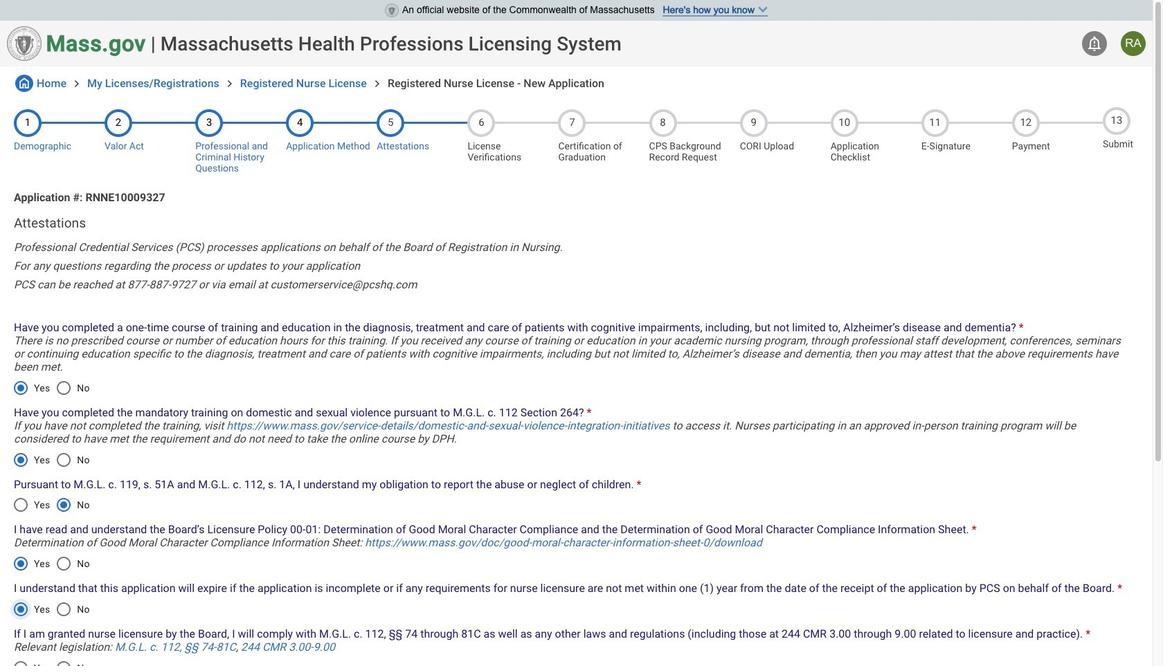 Task type: locate. For each thing, give the bounding box(es) containing it.
no color image
[[15, 75, 33, 92], [70, 77, 84, 91], [370, 77, 384, 91]]

6 option group from the top
[[6, 652, 97, 667]]

4 option group from the top
[[6, 548, 97, 581]]

0 horizontal spatial no color image
[[223, 77, 237, 91]]

2 horizontal spatial no color image
[[370, 77, 384, 91]]

1 horizontal spatial no color image
[[1086, 35, 1103, 52]]

heading
[[160, 32, 622, 55], [14, 215, 1139, 231]]

3 option group from the top
[[6, 489, 97, 522]]

1 option group from the top
[[6, 372, 97, 405]]

option group
[[6, 372, 97, 405], [6, 444, 97, 477], [6, 489, 97, 522], [6, 548, 97, 581], [6, 593, 97, 627], [6, 652, 97, 667]]

no color image
[[1086, 35, 1103, 52], [223, 77, 237, 91]]

5 option group from the top
[[6, 593, 97, 627]]

1 vertical spatial heading
[[14, 215, 1139, 231]]

1 vertical spatial no color image
[[223, 77, 237, 91]]



Task type: describe. For each thing, give the bounding box(es) containing it.
1 horizontal spatial no color image
[[70, 77, 84, 91]]

massachusetts state seal image
[[385, 3, 399, 17]]

massachusetts state seal image
[[7, 26, 42, 61]]

0 vertical spatial no color image
[[1086, 35, 1103, 52]]

0 horizontal spatial no color image
[[15, 75, 33, 92]]

2 option group from the top
[[6, 444, 97, 477]]

0 vertical spatial heading
[[160, 32, 622, 55]]



